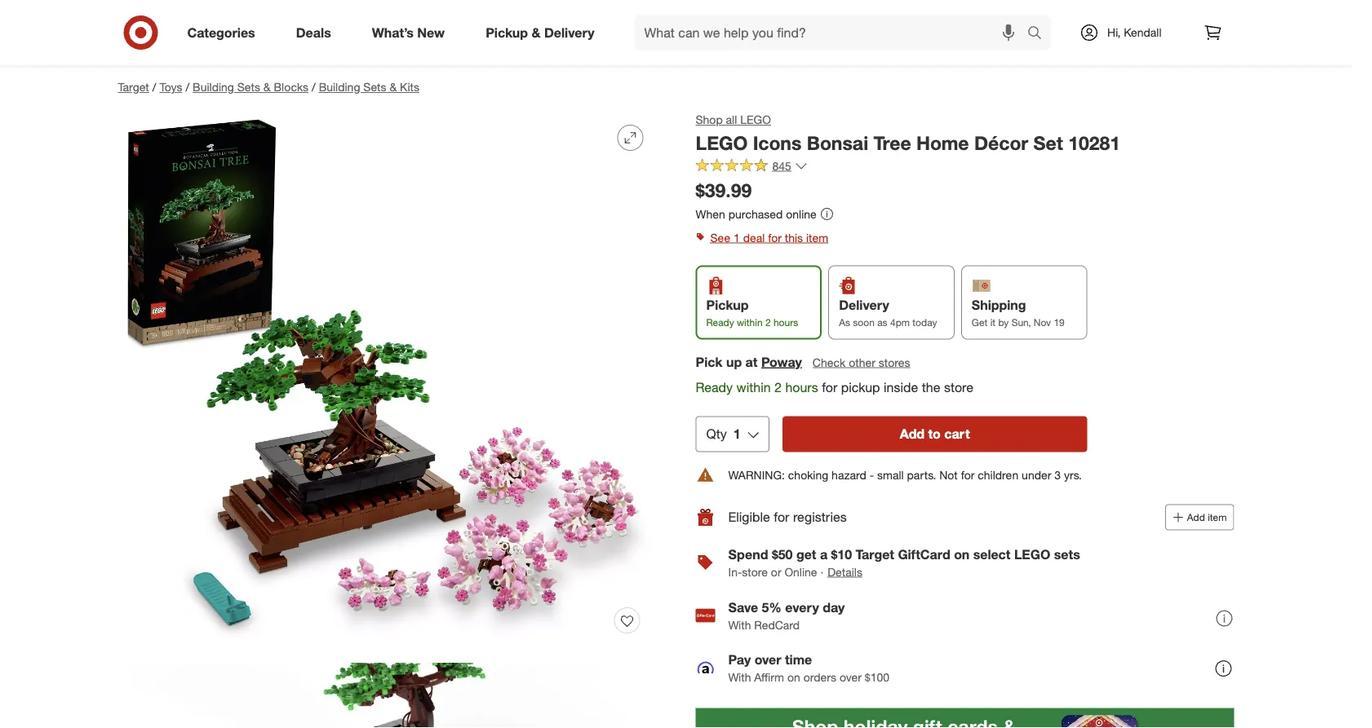 Task type: vqa. For each thing, say whether or not it's contained in the screenshot.
2nd Huggies Natural Care Sensitive Unscented Baby Wipes (Select Count) link from the bottom's $2.29 - $29.99
no



Task type: describe. For each thing, give the bounding box(es) containing it.
2 building from the left
[[319, 80, 360, 94]]

what's new link
[[358, 15, 465, 51]]

icons
[[753, 131, 802, 154]]

check other stores button
[[812, 354, 911, 372]]

in-
[[728, 565, 742, 579]]

0 vertical spatial advertisement region
[[105, 24, 1247, 63]]

pickup for &
[[486, 25, 528, 40]]

categories link
[[173, 15, 276, 51]]

845 link
[[696, 158, 808, 177]]

for right 'not'
[[961, 468, 975, 482]]

store inside spend $50 get a $10 target giftcard on select lego sets in-store or online ∙ details
[[742, 565, 768, 579]]

$39.99
[[696, 179, 752, 202]]

pickup
[[841, 379, 880, 395]]

1 vertical spatial advertisement region
[[696, 709, 1234, 729]]

3 / from the left
[[312, 80, 315, 94]]

every
[[785, 600, 819, 616]]

today
[[912, 316, 937, 328]]

shipping get it by sun, nov 19
[[972, 297, 1065, 328]]

children
[[978, 468, 1018, 482]]

save 5% every day with redcard
[[728, 600, 845, 633]]

time
[[785, 652, 812, 668]]

for down check
[[822, 379, 837, 395]]

pay
[[728, 652, 751, 668]]

pickup & delivery link
[[472, 15, 615, 51]]

categories
[[187, 25, 255, 40]]

pickup for ready
[[706, 297, 749, 313]]

see
[[710, 230, 730, 245]]

lego icons bonsai tree home d&#233;cor set 10281, 1 of 16 image
[[118, 112, 656, 650]]

on inside spend $50 get a $10 target giftcard on select lego sets in-store or online ∙ details
[[954, 547, 970, 563]]

What can we help you find? suggestions appear below search field
[[634, 15, 1031, 51]]

deal
[[743, 230, 765, 245]]

toys link
[[159, 80, 182, 94]]

search button
[[1020, 15, 1059, 54]]

as
[[839, 316, 850, 328]]

2 / from the left
[[186, 80, 189, 94]]

19
[[1054, 316, 1065, 328]]

this
[[785, 230, 803, 245]]

check other stores
[[813, 355, 910, 370]]

1 horizontal spatial over
[[840, 671, 862, 685]]

10281
[[1068, 131, 1120, 154]]

see 1 deal for this item
[[710, 230, 828, 245]]

it
[[990, 316, 996, 328]]

poway
[[761, 354, 802, 370]]

at
[[745, 354, 758, 370]]

0 horizontal spatial &
[[263, 80, 271, 94]]

image gallery element
[[118, 112, 656, 729]]

details button
[[827, 563, 863, 581]]

new
[[417, 25, 445, 40]]

845
[[772, 159, 791, 173]]

all
[[726, 113, 737, 127]]

parts.
[[907, 468, 936, 482]]

1 vertical spatial within
[[736, 379, 771, 395]]

inside
[[884, 379, 918, 395]]

stores
[[879, 355, 910, 370]]

0 vertical spatial delivery
[[544, 25, 594, 40]]

1 building from the left
[[193, 80, 234, 94]]

$10
[[831, 547, 852, 563]]

delivery as soon as 4pm today
[[839, 297, 937, 328]]

add item
[[1187, 512, 1227, 524]]

giftcard
[[898, 547, 950, 563]]

see 1 deal for this item link
[[696, 226, 1234, 249]]

details
[[828, 565, 862, 579]]

purchased
[[728, 207, 783, 221]]

with inside save 5% every day with redcard
[[728, 618, 751, 633]]

check
[[813, 355, 846, 370]]

2 inside pickup ready within 2 hours
[[765, 316, 771, 328]]

up
[[726, 354, 742, 370]]

eligible for registries
[[728, 510, 847, 525]]

qty 1
[[706, 426, 741, 442]]

pay over time with affirm on orders over $100
[[728, 652, 889, 685]]

pickup ready within 2 hours
[[706, 297, 798, 328]]

warning: choking hazard - small parts. not for children under 3 yrs.
[[728, 468, 1082, 482]]

item inside button
[[1208, 512, 1227, 524]]

$50
[[772, 547, 793, 563]]

1 vertical spatial hours
[[785, 379, 818, 395]]

pickup & delivery
[[486, 25, 594, 40]]

∙
[[820, 565, 824, 579]]

poway button
[[761, 353, 802, 372]]

tree
[[873, 131, 911, 154]]

day
[[823, 600, 845, 616]]

shop
[[696, 113, 723, 127]]

affirm
[[754, 671, 784, 685]]

registries
[[793, 510, 847, 525]]

kits
[[400, 80, 419, 94]]

add to cart button
[[782, 416, 1087, 452]]

spend
[[728, 547, 768, 563]]

nov
[[1034, 316, 1051, 328]]

the
[[922, 379, 940, 395]]

cart
[[944, 426, 970, 442]]

add for add to cart
[[900, 426, 925, 442]]

add to cart
[[900, 426, 970, 442]]

deals
[[296, 25, 331, 40]]

set
[[1033, 131, 1063, 154]]

kendall
[[1124, 25, 1162, 40]]

$100
[[865, 671, 889, 685]]



Task type: locate. For each thing, give the bounding box(es) containing it.
1 horizontal spatial 2
[[774, 379, 782, 395]]

pickup inside pickup ready within 2 hours
[[706, 297, 749, 313]]

2 up 'poway'
[[765, 316, 771, 328]]

2 horizontal spatial /
[[312, 80, 315, 94]]

target / toys / building sets & blocks / building sets & kits
[[118, 80, 419, 94]]

over up affirm
[[754, 652, 781, 668]]

5%
[[762, 600, 782, 616]]

building right toys link
[[193, 80, 234, 94]]

0 vertical spatial pickup
[[486, 25, 528, 40]]

with down 'pay'
[[728, 671, 751, 685]]

hazard
[[832, 468, 866, 482]]

2 sets from the left
[[363, 80, 386, 94]]

lego right all
[[740, 113, 771, 127]]

qty
[[706, 426, 727, 442]]

item
[[806, 230, 828, 245], [1208, 512, 1227, 524]]

with inside pay over time with affirm on orders over $100
[[728, 671, 751, 685]]

toys
[[159, 80, 182, 94]]

what's new
[[372, 25, 445, 40]]

hi, kendall
[[1107, 25, 1162, 40]]

0 vertical spatial 1
[[734, 230, 740, 245]]

1 for see
[[734, 230, 740, 245]]

blocks
[[274, 80, 308, 94]]

1 vertical spatial lego
[[696, 131, 748, 154]]

sun,
[[1011, 316, 1031, 328]]

0 vertical spatial with
[[728, 618, 751, 633]]

0 horizontal spatial building
[[193, 80, 234, 94]]

sets left 'kits'
[[363, 80, 386, 94]]

by
[[998, 316, 1009, 328]]

target
[[118, 80, 149, 94], [856, 547, 894, 563]]

not
[[939, 468, 958, 482]]

hi,
[[1107, 25, 1121, 40]]

/ right 'toys'
[[186, 80, 189, 94]]

2 horizontal spatial &
[[532, 25, 541, 40]]

1 1 from the top
[[734, 230, 740, 245]]

choking
[[788, 468, 828, 482]]

0 vertical spatial add
[[900, 426, 925, 442]]

0 vertical spatial hours
[[773, 316, 798, 328]]

spend $50 get a $10 target giftcard on select lego sets link
[[728, 547, 1080, 563]]

0 horizontal spatial pickup
[[486, 25, 528, 40]]

building right blocks
[[319, 80, 360, 94]]

lego left 'sets' on the right bottom of page
[[1014, 547, 1050, 563]]

for left this
[[768, 230, 782, 245]]

sets left blocks
[[237, 80, 260, 94]]

0 horizontal spatial /
[[152, 80, 156, 94]]

online
[[786, 207, 817, 221]]

1 horizontal spatial item
[[1208, 512, 1227, 524]]

-
[[870, 468, 874, 482]]

1 horizontal spatial store
[[944, 379, 973, 395]]

on left select at the bottom right of page
[[954, 547, 970, 563]]

save
[[728, 600, 758, 616]]

1 vertical spatial target
[[856, 547, 894, 563]]

1 vertical spatial ready
[[696, 379, 733, 395]]

1 horizontal spatial delivery
[[839, 297, 889, 313]]

a
[[820, 547, 827, 563]]

/ right blocks
[[312, 80, 315, 94]]

online
[[784, 565, 817, 579]]

get
[[972, 316, 988, 328]]

1 sets from the left
[[237, 80, 260, 94]]

shop all lego lego icons bonsai tree home décor set 10281
[[696, 113, 1120, 154]]

0 vertical spatial target
[[118, 80, 149, 94]]

small
[[877, 468, 904, 482]]

pickup up up
[[706, 297, 749, 313]]

1 vertical spatial 2
[[774, 379, 782, 395]]

1 vertical spatial delivery
[[839, 297, 889, 313]]

within up pick up at poway
[[737, 316, 763, 328]]

2 vertical spatial lego
[[1014, 547, 1050, 563]]

1
[[734, 230, 740, 245], [733, 426, 741, 442]]

1 with from the top
[[728, 618, 751, 633]]

delivery inside delivery as soon as 4pm today
[[839, 297, 889, 313]]

1 vertical spatial with
[[728, 671, 751, 685]]

0 horizontal spatial delivery
[[544, 25, 594, 40]]

add item button
[[1165, 505, 1234, 531]]

0 vertical spatial lego
[[740, 113, 771, 127]]

/
[[152, 80, 156, 94], [186, 80, 189, 94], [312, 80, 315, 94]]

1 right see
[[734, 230, 740, 245]]

pickup
[[486, 25, 528, 40], [706, 297, 749, 313]]

within down at
[[736, 379, 771, 395]]

select
[[973, 547, 1011, 563]]

bonsai
[[807, 131, 868, 154]]

on inside pay over time with affirm on orders over $100
[[787, 671, 800, 685]]

décor
[[974, 131, 1028, 154]]

as
[[877, 316, 887, 328]]

or
[[771, 565, 781, 579]]

pick up at poway
[[696, 354, 802, 370]]

2 1 from the top
[[733, 426, 741, 442]]

1 right qty
[[733, 426, 741, 442]]

sets
[[1054, 547, 1080, 563]]

ready down pick
[[696, 379, 733, 395]]

hours up 'poway'
[[773, 316, 798, 328]]

other
[[849, 355, 875, 370]]

target left 'toys'
[[118, 80, 149, 94]]

0 vertical spatial within
[[737, 316, 763, 328]]

target link
[[118, 80, 149, 94]]

for right eligible
[[774, 510, 789, 525]]

0 vertical spatial item
[[806, 230, 828, 245]]

store right the
[[944, 379, 973, 395]]

shipping
[[972, 297, 1026, 313]]

lego inside spend $50 get a $10 target giftcard on select lego sets in-store or online ∙ details
[[1014, 547, 1050, 563]]

1 horizontal spatial target
[[856, 547, 894, 563]]

1 for qty
[[733, 426, 741, 442]]

4pm
[[890, 316, 910, 328]]

with down save
[[728, 618, 751, 633]]

0 vertical spatial 2
[[765, 316, 771, 328]]

advertisement region
[[105, 24, 1247, 63], [696, 709, 1234, 729]]

when purchased online
[[696, 207, 817, 221]]

under
[[1022, 468, 1051, 482]]

yrs.
[[1064, 468, 1082, 482]]

0 horizontal spatial sets
[[237, 80, 260, 94]]

hours inside pickup ready within 2 hours
[[773, 316, 798, 328]]

0 horizontal spatial over
[[754, 652, 781, 668]]

2
[[765, 316, 771, 328], [774, 379, 782, 395]]

1 horizontal spatial /
[[186, 80, 189, 94]]

0 horizontal spatial target
[[118, 80, 149, 94]]

target right $10
[[856, 547, 894, 563]]

lego down all
[[696, 131, 748, 154]]

add for add item
[[1187, 512, 1205, 524]]

warning:
[[728, 468, 785, 482]]

1 horizontal spatial building
[[319, 80, 360, 94]]

ready within 2 hours for pickup inside the store
[[696, 379, 973, 395]]

0 horizontal spatial store
[[742, 565, 768, 579]]

within
[[737, 316, 763, 328], [736, 379, 771, 395]]

delivery
[[544, 25, 594, 40], [839, 297, 889, 313]]

add
[[900, 426, 925, 442], [1187, 512, 1205, 524]]

store down spend
[[742, 565, 768, 579]]

to
[[928, 426, 941, 442]]

what's
[[372, 25, 414, 40]]

add inside button
[[900, 426, 925, 442]]

0 horizontal spatial on
[[787, 671, 800, 685]]

0 vertical spatial on
[[954, 547, 970, 563]]

1 vertical spatial add
[[1187, 512, 1205, 524]]

on down time at the bottom right of page
[[787, 671, 800, 685]]

1 vertical spatial pickup
[[706, 297, 749, 313]]

2 with from the top
[[728, 671, 751, 685]]

target inside spend $50 get a $10 target giftcard on select lego sets in-store or online ∙ details
[[856, 547, 894, 563]]

spend $50 get a $10 target giftcard on select lego sets in-store or online ∙ details
[[728, 547, 1080, 579]]

0 vertical spatial over
[[754, 652, 781, 668]]

1 horizontal spatial pickup
[[706, 297, 749, 313]]

hours
[[773, 316, 798, 328], [785, 379, 818, 395]]

2 down poway button
[[774, 379, 782, 395]]

1 horizontal spatial add
[[1187, 512, 1205, 524]]

pick
[[696, 354, 722, 370]]

eligible
[[728, 510, 770, 525]]

1 horizontal spatial &
[[390, 80, 397, 94]]

within inside pickup ready within 2 hours
[[737, 316, 763, 328]]

1 vertical spatial over
[[840, 671, 862, 685]]

when
[[696, 207, 725, 221]]

0 vertical spatial store
[[944, 379, 973, 395]]

1 vertical spatial 1
[[733, 426, 741, 442]]

orders
[[803, 671, 836, 685]]

over left $100
[[840, 671, 862, 685]]

&
[[532, 25, 541, 40], [263, 80, 271, 94], [390, 80, 397, 94]]

soon
[[853, 316, 875, 328]]

1 vertical spatial item
[[1208, 512, 1227, 524]]

0 horizontal spatial 2
[[765, 316, 771, 328]]

on
[[954, 547, 970, 563], [787, 671, 800, 685]]

ready up pick
[[706, 316, 734, 328]]

/ left 'toys'
[[152, 80, 156, 94]]

get
[[796, 547, 816, 563]]

1 / from the left
[[152, 80, 156, 94]]

ready
[[706, 316, 734, 328], [696, 379, 733, 395]]

pickup right new
[[486, 25, 528, 40]]

1 vertical spatial store
[[742, 565, 768, 579]]

0 horizontal spatial add
[[900, 426, 925, 442]]

hours down poway button
[[785, 379, 818, 395]]

0 vertical spatial ready
[[706, 316, 734, 328]]

1 horizontal spatial sets
[[363, 80, 386, 94]]

1 horizontal spatial on
[[954, 547, 970, 563]]

1 vertical spatial on
[[787, 671, 800, 685]]

0 horizontal spatial item
[[806, 230, 828, 245]]

add inside button
[[1187, 512, 1205, 524]]

for
[[768, 230, 782, 245], [822, 379, 837, 395], [961, 468, 975, 482], [774, 510, 789, 525]]

lego
[[740, 113, 771, 127], [696, 131, 748, 154], [1014, 547, 1050, 563]]

ready inside pickup ready within 2 hours
[[706, 316, 734, 328]]

with
[[728, 618, 751, 633], [728, 671, 751, 685]]



